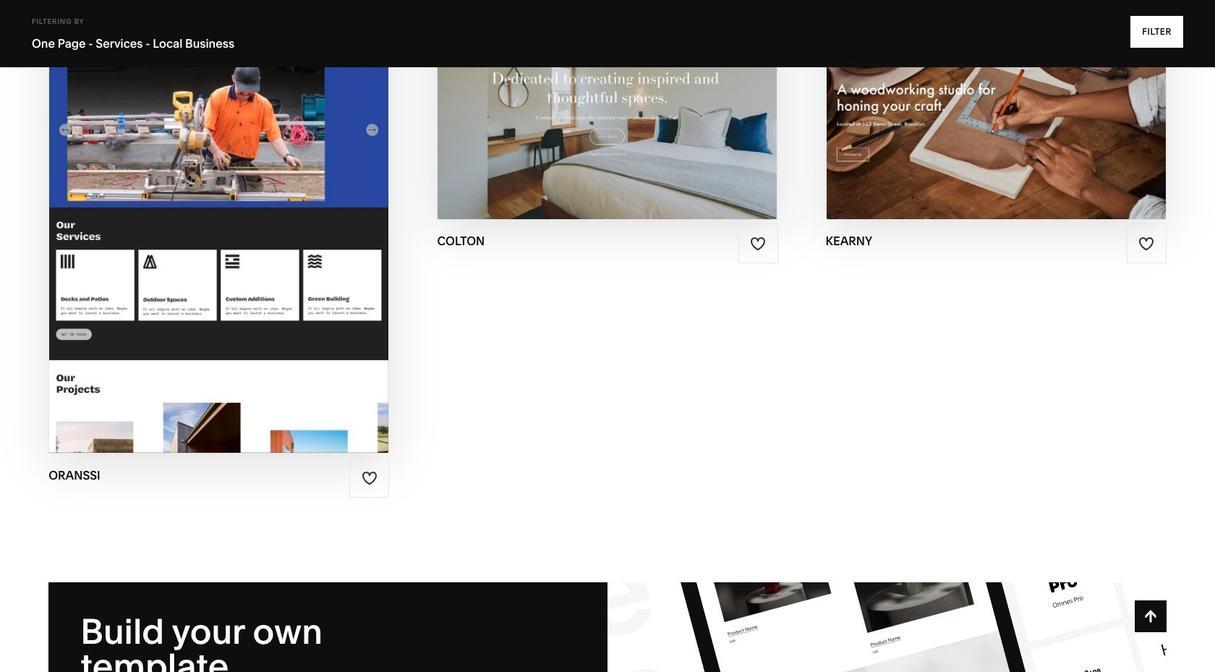 Task type: describe. For each thing, give the bounding box(es) containing it.
add kearny to your favorites list image
[[1139, 236, 1155, 252]]

back to top image
[[1143, 609, 1159, 625]]



Task type: locate. For each thing, give the bounding box(es) containing it.
preview of building your own template image
[[608, 583, 1167, 672]]

kearny image
[[827, 1, 1167, 219]]

add oranssi to your favorites list image
[[362, 470, 378, 486]]

colton image
[[438, 1, 778, 219]]

add colton to your favorites list image
[[751, 236, 767, 252]]

oranssi image
[[49, 1, 389, 453]]



Task type: vqa. For each thing, say whether or not it's contained in the screenshot.
Add Colton to your favorites list Icon on the top right of page
yes



